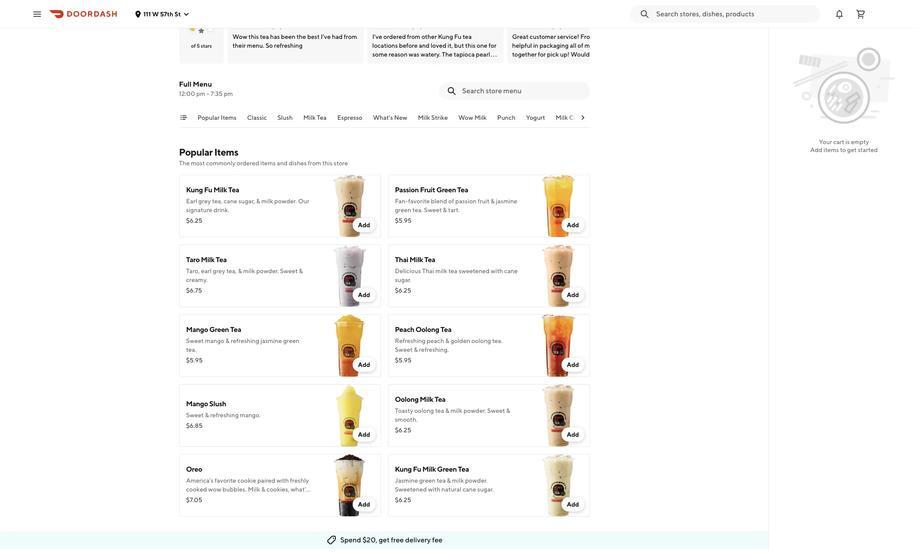 Task type: vqa. For each thing, say whether or not it's contained in the screenshot.
the top topped
no



Task type: describe. For each thing, give the bounding box(es) containing it.
oolong inside peach oolong tea refreshing peach & golden oolong tea. sweet & refreshing. $5.95
[[472, 338, 491, 345]]

with inside the oreo america's favorite cookie paired with freshly cooked wow bubbles. milk & cookies, what's not to love?
[[277, 478, 289, 485]]

$6.25 inside thai milk tea delicious thai milk tea sweetened with cane sugar. $6.25
[[395, 287, 412, 294]]

& inside kung fu milk green tea jasmine green tea & milk powder. sweetened with natural cane sugar. $6.25
[[447, 478, 451, 485]]

what's
[[373, 114, 393, 121]]

peach
[[395, 326, 415, 334]]

milk inside oolong milk tea toasty oolong tea & milk powder. sweet & smooth. $6.25
[[420, 396, 434, 404]]

sweet inside mango green tea sweet mango & refreshing jasmine green tea. $5.95
[[186, 338, 204, 345]]

milk cap
[[556, 114, 581, 121]]

fu for green
[[413, 466, 421, 474]]

items for popular items
[[221, 114, 237, 121]]

add for mango slush
[[358, 432, 370, 439]]

kung for kung fu milk green tea
[[395, 466, 412, 474]]

tea inside oolong milk tea toasty oolong tea & milk powder. sweet & smooth. $6.25
[[435, 396, 446, 404]]

add button for passion fruit green tea
[[562, 218, 585, 232]]

this
[[323, 160, 333, 167]]

cookies,
[[267, 487, 290, 494]]

add for oreo
[[358, 502, 370, 509]]

store
[[334, 160, 348, 167]]

items inside your cart is empty add items to get started
[[824, 147, 840, 154]]

milk strike button
[[418, 113, 448, 128]]

oreo image
[[318, 455, 381, 518]]

paired
[[258, 478, 276, 485]]

8/13/22
[[410, 23, 429, 30]]

mango slush image
[[318, 385, 381, 448]]

& inside mango slush sweet & refreshing mango. $6.85
[[205, 412, 209, 419]]

• doordash review
[[430, 23, 476, 30]]

classic
[[247, 114, 267, 121]]

your
[[820, 139, 833, 146]]

america's
[[186, 478, 214, 485]]

$6.25 inside kung fu milk green tea jasmine green tea & milk powder. sweetened with natural cane sugar. $6.25
[[395, 497, 412, 504]]

tea inside button
[[317, 114, 327, 121]]

passion fruit green tea image
[[527, 175, 590, 238]]

mango green tea image
[[318, 315, 381, 378]]

milk inside taro milk tea taro, earl grey tea, & milk powder. sweet & creamy. $6.75
[[201, 256, 215, 264]]

oolong inside oolong milk tea toasty oolong tea & milk powder. sweet & smooth. $6.25
[[415, 408, 434, 415]]

kung fu milk tea earl grey tea, cane sugar, & milk powder. our signature drink. $6.25
[[186, 186, 309, 225]]

powder. inside oolong milk tea toasty oolong tea & milk powder. sweet & smooth. $6.25
[[464, 408, 486, 415]]

natural
[[442, 487, 462, 494]]

& inside the oreo america's favorite cookie paired with freshly cooked wow bubbles. milk & cookies, what's not to love?
[[262, 487, 266, 494]]

57th
[[160, 10, 173, 17]]

menu
[[193, 80, 212, 89]]

add button for oolong milk tea
[[562, 428, 585, 442]]

wow milk button
[[459, 113, 487, 128]]

freshly
[[290, 478, 309, 485]]

tea inside kung fu milk green tea jasmine green tea & milk powder. sweetened with natural cane sugar. $6.25
[[458, 466, 469, 474]]

not
[[186, 496, 196, 503]]

green inside kung fu milk green tea jasmine green tea & milk powder. sweetened with natural cane sugar. $6.25
[[420, 478, 436, 485]]

$5.95 inside peach oolong tea refreshing peach & golden oolong tea. sweet & refreshing. $5.95
[[395, 357, 412, 364]]

kung fu milk green tea jasmine green tea & milk powder. sweetened with natural cane sugar. $6.25
[[395, 466, 494, 504]]

tea. inside mango green tea sweet mango & refreshing jasmine green tea. $5.95
[[186, 347, 197, 354]]

sugar,
[[239, 198, 255, 205]]

favorite inside passion fruit green tea fan-favorite blend of passion fruit & jasmine green tea. sweet & tart. $5.95
[[408, 198, 430, 205]]

delivery
[[406, 537, 431, 545]]

$5.95 inside passion fruit green tea fan-favorite blend of passion fruit & jasmine green tea. sweet & tart. $5.95
[[395, 217, 412, 225]]

tea, for tea
[[227, 268, 237, 275]]

and
[[277, 160, 288, 167]]

tea, for milk
[[212, 198, 223, 205]]

milk inside "kung fu milk tea earl grey tea, cane sugar, & milk powder. our signature drink. $6.25"
[[262, 198, 273, 205]]

fan-
[[395, 198, 408, 205]]

peach oolong tea image
[[527, 315, 590, 378]]

add for thai milk tea
[[567, 292, 579, 299]]

from
[[308, 160, 321, 167]]

powder. inside "kung fu milk tea earl grey tea, cane sugar, & milk powder. our signature drink. $6.25"
[[275, 198, 297, 205]]

milk inside "kung fu milk tea earl grey tea, cane sugar, & milk powder. our signature drink. $6.25"
[[214, 186, 227, 194]]

espresso
[[338, 114, 363, 121]]

fruit
[[478, 198, 490, 205]]

milk tea button
[[304, 113, 327, 128]]

oolong milk tea toasty oolong tea & milk powder. sweet & smooth. $6.25
[[395, 396, 511, 434]]

slush button
[[278, 113, 293, 128]]

is
[[846, 139, 850, 146]]

tea inside taro milk tea taro, earl grey tea, & milk powder. sweet & creamy. $6.75
[[216, 256, 227, 264]]

tea inside kung fu milk green tea jasmine green tea & milk powder. sweetened with natural cane sugar. $6.25
[[437, 478, 446, 485]]

popular for popular items the most commonly ordered items and dishes from this store
[[179, 147, 213, 158]]

with inside kung fu milk green tea jasmine green tea & milk powder. sweetened with natural cane sugar. $6.25
[[428, 487, 441, 494]]

milk inside thai milk tea delicious thai milk tea sweetened with cane sugar. $6.25
[[410, 256, 423, 264]]

what's new button
[[373, 113, 408, 128]]

add button for oreo
[[353, 498, 376, 512]]

get inside your cart is empty add items to get started
[[848, 147, 857, 154]]

fu for tea
[[204, 186, 212, 194]]

add for passion fruit green tea
[[567, 222, 579, 229]]

$20,
[[363, 537, 378, 545]]

empty
[[852, 139, 870, 146]]

peach oolong tea refreshing peach & golden oolong tea. sweet & refreshing. $5.95
[[395, 326, 503, 364]]

scroll menu navigation right image
[[579, 114, 587, 121]]

tart.
[[449, 207, 460, 214]]

2 pm from the left
[[224, 90, 233, 97]]

of 5 stars
[[191, 43, 212, 49]]

cookie
[[238, 478, 256, 485]]

add inside your cart is empty add items to get started
[[811, 147, 823, 154]]

blend
[[431, 198, 447, 205]]

ordered
[[237, 160, 259, 167]]

• for 8/13/22
[[430, 23, 432, 30]]

powder. inside kung fu milk green tea jasmine green tea & milk powder. sweetened with natural cane sugar. $6.25
[[466, 478, 488, 485]]

smooth.
[[395, 417, 418, 424]]

yogurt button
[[527, 113, 545, 128]]

tea. inside peach oolong tea refreshing peach & golden oolong tea. sweet & refreshing. $5.95
[[493, 338, 503, 345]]

add button for thai milk tea
[[562, 288, 585, 302]]

doordash for 8/13/22
[[433, 23, 457, 30]]

add for taro milk tea
[[358, 292, 370, 299]]

passion
[[395, 186, 419, 194]]

oreo
[[186, 466, 202, 474]]

drink.
[[214, 207, 230, 214]]

spend $20, get free delivery fee
[[341, 537, 443, 545]]

Item Search search field
[[463, 86, 583, 96]]

sugar. inside kung fu milk green tea jasmine green tea & milk powder. sweetened with natural cane sugar. $6.25
[[478, 487, 494, 494]]

full menu 12:00 pm - 7:35 pm
[[179, 80, 233, 97]]

111
[[143, 10, 151, 17]]

add for kung fu milk tea
[[358, 222, 370, 229]]

add button for mango slush
[[353, 428, 376, 442]]

add for peach oolong tea
[[567, 362, 579, 369]]

full
[[179, 80, 192, 89]]

taro
[[186, 256, 200, 264]]

5
[[197, 43, 200, 49]]

tea inside thai milk tea delicious thai milk tea sweetened with cane sugar. $6.25
[[449, 268, 458, 275]]

thai milk tea delicious thai milk tea sweetened with cane sugar. $6.25
[[395, 256, 518, 294]]

• doordash order for 2/21/22
[[290, 23, 333, 30]]

wow milk
[[459, 114, 487, 121]]

bubbles.
[[223, 487, 247, 494]]

grey for milk
[[213, 268, 225, 275]]

0 items, open order cart image
[[856, 9, 867, 19]]

commonly
[[206, 160, 236, 167]]

sugar. inside thai milk tea delicious thai milk tea sweetened with cane sugar. $6.25
[[395, 277, 412, 284]]

jasmine inside mango green tea sweet mango & refreshing jasmine green tea. $5.95
[[261, 338, 282, 345]]

$7.05
[[186, 497, 202, 504]]

our
[[298, 198, 309, 205]]

milk inside oolong milk tea toasty oolong tea & milk powder. sweet & smooth. $6.25
[[451, 408, 463, 415]]

jasmine
[[395, 478, 418, 485]]

what's new
[[373, 114, 408, 121]]

earl
[[201, 268, 212, 275]]

-
[[207, 90, 209, 97]]

milk cap button
[[556, 113, 581, 128]]

6/17/23
[[550, 23, 569, 30]]

open menu image
[[32, 9, 43, 19]]

slush inside mango slush sweet & refreshing mango. $6.85
[[209, 400, 226, 409]]

punch
[[498, 114, 516, 121]]

oolong inside oolong milk tea toasty oolong tea & milk powder. sweet & smooth. $6.25
[[395, 396, 419, 404]]

add for oolong milk tea
[[567, 432, 579, 439]]

cap
[[570, 114, 581, 121]]

strike
[[432, 114, 448, 121]]

mango
[[205, 338, 224, 345]]

& inside "kung fu milk tea earl grey tea, cane sugar, & milk powder. our signature drink. $6.25"
[[256, 198, 260, 205]]

$6.25 inside oolong milk tea toasty oolong tea & milk powder. sweet & smooth. $6.25
[[395, 427, 412, 434]]

to inside the oreo america's favorite cookie paired with freshly cooked wow bubbles. milk & cookies, what's not to love?
[[197, 496, 203, 503]]

cane inside "kung fu milk tea earl grey tea, cane sugar, & milk powder. our signature drink. $6.25"
[[224, 198, 237, 205]]

started
[[859, 147, 878, 154]]

stars
[[201, 43, 212, 49]]



Task type: locate. For each thing, give the bounding box(es) containing it.
0 vertical spatial get
[[848, 147, 857, 154]]

1 vertical spatial oolong
[[415, 408, 434, 415]]

0 horizontal spatial sugar.
[[395, 277, 412, 284]]

1 horizontal spatial favorite
[[408, 198, 430, 205]]

favorite inside the oreo america's favorite cookie paired with freshly cooked wow bubbles. milk & cookies, what's not to love?
[[215, 478, 236, 485]]

2 horizontal spatial tea.
[[493, 338, 503, 345]]

0 vertical spatial popular
[[198, 114, 220, 121]]

1 horizontal spatial green
[[395, 207, 412, 214]]

0 vertical spatial items
[[824, 147, 840, 154]]

doordash right 2/21/22
[[293, 23, 317, 30]]

1 horizontal spatial with
[[428, 487, 441, 494]]

2 doordash from the left
[[433, 23, 457, 30]]

with up cookies,
[[277, 478, 289, 485]]

$6.25 down signature
[[186, 217, 202, 225]]

wow
[[459, 114, 474, 121]]

0 vertical spatial sugar.
[[395, 277, 412, 284]]

wow
[[208, 487, 221, 494]]

• doordash order right 2/21/22
[[290, 23, 333, 30]]

to
[[841, 147, 847, 154], [197, 496, 203, 503]]

0 vertical spatial tea,
[[212, 198, 223, 205]]

2/21/22
[[270, 23, 289, 30]]

grey inside taro milk tea taro, earl grey tea, & milk powder. sweet & creamy. $6.75
[[213, 268, 225, 275]]

oreo america's favorite cookie paired with freshly cooked wow bubbles. milk & cookies, what's not to love?
[[186, 466, 309, 503]]

milk inside kung fu milk green tea jasmine green tea & milk powder. sweetened with natural cane sugar. $6.25
[[452, 478, 464, 485]]

$6.75
[[186, 287, 202, 294]]

thai right delicious
[[423, 268, 435, 275]]

punch button
[[498, 113, 516, 128]]

2 • doordash order from the left
[[570, 23, 613, 30]]

1 horizontal spatial of
[[449, 198, 454, 205]]

the
[[179, 160, 190, 167]]

0 vertical spatial grey
[[199, 198, 211, 205]]

2 • from the left
[[430, 23, 432, 30]]

green up 'mango'
[[209, 326, 229, 334]]

sweet
[[424, 207, 442, 214], [280, 268, 298, 275], [186, 338, 204, 345], [395, 347, 413, 354], [488, 408, 505, 415], [186, 412, 204, 419]]

add button for peach oolong tea
[[562, 358, 585, 372]]

golden
[[451, 338, 471, 345]]

thai up delicious
[[395, 256, 409, 264]]

items up commonly
[[214, 147, 239, 158]]

1 horizontal spatial •
[[430, 23, 432, 30]]

milk inside button
[[418, 114, 430, 121]]

0 horizontal spatial items
[[261, 160, 276, 167]]

items for popular items the most commonly ordered items and dishes from this store
[[214, 147, 239, 158]]

tea
[[317, 114, 327, 121], [228, 186, 239, 194], [458, 186, 469, 194], [216, 256, 227, 264], [425, 256, 436, 264], [230, 326, 241, 334], [441, 326, 452, 334], [435, 396, 446, 404], [458, 466, 469, 474]]

tea right toasty
[[436, 408, 444, 415]]

notification bell image
[[835, 9, 845, 19]]

mango for mango green tea
[[186, 326, 208, 334]]

passion
[[456, 198, 477, 205]]

sweetened
[[459, 268, 490, 275]]

of
[[191, 43, 196, 49], [449, 198, 454, 205]]

refreshing right 'mango'
[[231, 338, 259, 345]]

items
[[824, 147, 840, 154], [261, 160, 276, 167]]

tea inside passion fruit green tea fan-favorite blend of passion fruit & jasmine green tea. sweet & tart. $5.95
[[458, 186, 469, 194]]

2 horizontal spatial green
[[420, 478, 436, 485]]

new
[[394, 114, 408, 121]]

milk tea
[[304, 114, 327, 121]]

items down your
[[824, 147, 840, 154]]

grey inside "kung fu milk tea earl grey tea, cane sugar, & milk powder. our signature drink. $6.25"
[[199, 198, 211, 205]]

•
[[290, 23, 292, 30], [430, 23, 432, 30], [570, 23, 572, 30]]

oolong
[[416, 326, 440, 334], [395, 396, 419, 404]]

what's
[[291, 487, 309, 494]]

0 horizontal spatial tea.
[[186, 347, 197, 354]]

2 vertical spatial green
[[437, 466, 457, 474]]

2 mango from the top
[[186, 400, 208, 409]]

with right sweetened
[[491, 268, 503, 275]]

kung fu milk green tea image
[[527, 455, 590, 518]]

grey for fu
[[199, 198, 211, 205]]

1 vertical spatial of
[[449, 198, 454, 205]]

espresso button
[[338, 113, 363, 128]]

green
[[395, 207, 412, 214], [283, 338, 300, 345], [420, 478, 436, 485]]

fu up jasmine
[[413, 466, 421, 474]]

mango up $6.85
[[186, 400, 208, 409]]

1 horizontal spatial tea,
[[227, 268, 237, 275]]

to down cart
[[841, 147, 847, 154]]

1 horizontal spatial pm
[[224, 90, 233, 97]]

milk inside taro milk tea taro, earl grey tea, & milk powder. sweet & creamy. $6.75
[[243, 268, 255, 275]]

dishes
[[289, 160, 307, 167]]

spend
[[341, 537, 361, 545]]

3 • from the left
[[570, 23, 572, 30]]

mango inside mango green tea sweet mango & refreshing jasmine green tea. $5.95
[[186, 326, 208, 334]]

tea, inside "kung fu milk tea earl grey tea, cane sugar, & milk powder. our signature drink. $6.25"
[[212, 198, 223, 205]]

2 horizontal spatial doordash
[[573, 23, 597, 30]]

show menu categories image
[[180, 114, 187, 121]]

items inside popular items the most commonly ordered items and dishes from this store
[[261, 160, 276, 167]]

popular inside popular items the most commonly ordered items and dishes from this store
[[179, 147, 213, 158]]

0 horizontal spatial •
[[290, 23, 292, 30]]

1 doordash from the left
[[293, 23, 317, 30]]

doordash for 2/21/22
[[293, 23, 317, 30]]

green inside mango green tea sweet mango & refreshing jasmine green tea. $5.95
[[209, 326, 229, 334]]

tea,
[[212, 198, 223, 205], [227, 268, 237, 275]]

popular items
[[198, 114, 237, 121]]

cane right natural
[[463, 487, 477, 494]]

• for 2/21/22
[[290, 23, 292, 30]]

1 vertical spatial oolong
[[395, 396, 419, 404]]

0 vertical spatial tea.
[[413, 207, 423, 214]]

1 • doordash order from the left
[[290, 23, 333, 30]]

milk
[[304, 114, 316, 121], [418, 114, 430, 121], [475, 114, 487, 121], [556, 114, 568, 121], [214, 186, 227, 194], [201, 256, 215, 264], [410, 256, 423, 264], [420, 396, 434, 404], [423, 466, 436, 474], [248, 487, 260, 494]]

1 vertical spatial to
[[197, 496, 203, 503]]

1 vertical spatial slush
[[209, 400, 226, 409]]

get down is
[[848, 147, 857, 154]]

1 vertical spatial thai
[[423, 268, 435, 275]]

cane right sweetened
[[505, 268, 518, 275]]

doordash for 6/17/23
[[573, 23, 597, 30]]

1 horizontal spatial doordash
[[433, 23, 457, 30]]

0 vertical spatial tea
[[449, 268, 458, 275]]

0 vertical spatial jasmine
[[496, 198, 518, 205]]

fruit
[[420, 186, 435, 194]]

1 horizontal spatial tea.
[[413, 207, 423, 214]]

0 vertical spatial to
[[841, 147, 847, 154]]

• right 6/17/23
[[570, 23, 572, 30]]

1 vertical spatial fu
[[413, 466, 421, 474]]

1 vertical spatial sugar.
[[478, 487, 494, 494]]

1 horizontal spatial get
[[848, 147, 857, 154]]

1 vertical spatial mango
[[186, 400, 208, 409]]

$6.25 inside "kung fu milk tea earl grey tea, cane sugar, & milk powder. our signature drink. $6.25"
[[186, 217, 202, 225]]

0 horizontal spatial tea,
[[212, 198, 223, 205]]

2 vertical spatial with
[[428, 487, 441, 494]]

0 vertical spatial green
[[395, 207, 412, 214]]

fee
[[433, 537, 443, 545]]

kung for kung fu milk tea
[[186, 186, 203, 194]]

0 horizontal spatial • doordash order
[[290, 23, 333, 30]]

$6.25 down 'smooth.'
[[395, 427, 412, 434]]

to right not
[[197, 496, 203, 503]]

1 horizontal spatial thai
[[423, 268, 435, 275]]

sugar. down delicious
[[395, 277, 412, 284]]

grey
[[199, 198, 211, 205], [213, 268, 225, 275]]

green up natural
[[437, 466, 457, 474]]

powder.
[[275, 198, 297, 205], [256, 268, 279, 275], [464, 408, 486, 415], [466, 478, 488, 485]]

2 horizontal spatial with
[[491, 268, 503, 275]]

kung inside "kung fu milk tea earl grey tea, cane sugar, & milk powder. our signature drink. $6.25"
[[186, 186, 203, 194]]

1 horizontal spatial jasmine
[[496, 198, 518, 205]]

1 vertical spatial cane
[[505, 268, 518, 275]]

milk inside thai milk tea delicious thai milk tea sweetened with cane sugar. $6.25
[[436, 268, 448, 275]]

0 vertical spatial green
[[437, 186, 456, 194]]

tea inside peach oolong tea refreshing peach & golden oolong tea. sweet & refreshing. $5.95
[[441, 326, 452, 334]]

items left and
[[261, 160, 276, 167]]

1 vertical spatial favorite
[[215, 478, 236, 485]]

cane inside kung fu milk green tea jasmine green tea & milk powder. sweetened with natural cane sugar. $6.25
[[463, 487, 477, 494]]

0 horizontal spatial green
[[283, 338, 300, 345]]

$6.25 down sweetened
[[395, 497, 412, 504]]

0 horizontal spatial get
[[379, 537, 390, 545]]

milk inside the oreo america's favorite cookie paired with freshly cooked wow bubbles. milk & cookies, what's not to love?
[[248, 487, 260, 494]]

refreshing inside mango green tea sweet mango & refreshing jasmine green tea. $5.95
[[231, 338, 259, 345]]

&
[[256, 198, 260, 205], [491, 198, 495, 205], [443, 207, 447, 214], [238, 268, 242, 275], [299, 268, 303, 275], [226, 338, 230, 345], [446, 338, 450, 345], [414, 347, 418, 354], [446, 408, 450, 415], [507, 408, 511, 415], [205, 412, 209, 419], [447, 478, 451, 485], [262, 487, 266, 494]]

kung
[[186, 186, 203, 194], [395, 466, 412, 474]]

taro,
[[186, 268, 200, 275]]

grey right earl
[[213, 268, 225, 275]]

tea inside mango green tea sweet mango & refreshing jasmine green tea. $5.95
[[230, 326, 241, 334]]

0 vertical spatial fu
[[204, 186, 212, 194]]

review
[[458, 23, 476, 30]]

2 vertical spatial cane
[[463, 487, 477, 494]]

popular up most
[[179, 147, 213, 158]]

1 vertical spatial green
[[283, 338, 300, 345]]

mango up 'mango'
[[186, 326, 208, 334]]

yogurt
[[527, 114, 545, 121]]

0 vertical spatial thai
[[395, 256, 409, 264]]

0 horizontal spatial to
[[197, 496, 203, 503]]

sweet inside peach oolong tea refreshing peach & golden oolong tea. sweet & refreshing. $5.95
[[395, 347, 413, 354]]

111 w 57th st button
[[135, 10, 190, 17]]

favorite down fruit
[[408, 198, 430, 205]]

1 mango from the top
[[186, 326, 208, 334]]

sweet inside mango slush sweet & refreshing mango. $6.85
[[186, 412, 204, 419]]

kung up jasmine
[[395, 466, 412, 474]]

oolong
[[472, 338, 491, 345], [415, 408, 434, 415]]

0 vertical spatial favorite
[[408, 198, 430, 205]]

add button for kung fu milk tea
[[353, 218, 376, 232]]

0 horizontal spatial jasmine
[[261, 338, 282, 345]]

cane
[[224, 198, 237, 205], [505, 268, 518, 275], [463, 487, 477, 494]]

green inside mango green tea sweet mango & refreshing jasmine green tea. $5.95
[[283, 338, 300, 345]]

toasty
[[395, 408, 413, 415]]

order for 6/17/23
[[598, 23, 613, 30]]

items inside 'button'
[[221, 114, 237, 121]]

• right 8/13/22
[[430, 23, 432, 30]]

1 order from the left
[[318, 23, 333, 30]]

order for 2/21/22
[[318, 23, 333, 30]]

delicious
[[395, 268, 421, 275]]

tea. inside passion fruit green tea fan-favorite blend of passion fruit & jasmine green tea. sweet & tart. $5.95
[[413, 207, 423, 214]]

mango.
[[240, 412, 261, 419]]

tea
[[449, 268, 458, 275], [436, 408, 444, 415], [437, 478, 446, 485]]

0 horizontal spatial fu
[[204, 186, 212, 194]]

st
[[175, 10, 181, 17]]

tea, up drink.
[[212, 198, 223, 205]]

0 vertical spatial items
[[221, 114, 237, 121]]

doordash right 6/17/23
[[573, 23, 597, 30]]

sugar. right natural
[[478, 487, 494, 494]]

with inside thai milk tea delicious thai milk tea sweetened with cane sugar. $6.25
[[491, 268, 503, 275]]

0 vertical spatial mango
[[186, 326, 208, 334]]

fu inside "kung fu milk tea earl grey tea, cane sugar, & milk powder. our signature drink. $6.25"
[[204, 186, 212, 194]]

with left natural
[[428, 487, 441, 494]]

• right 2/21/22
[[290, 23, 292, 30]]

powder. inside taro milk tea taro, earl grey tea, & milk powder. sweet & creamy. $6.75
[[256, 268, 279, 275]]

add button for kung fu milk green tea
[[562, 498, 585, 512]]

add
[[811, 147, 823, 154], [358, 222, 370, 229], [567, 222, 579, 229], [358, 292, 370, 299], [567, 292, 579, 299], [358, 362, 370, 369], [567, 362, 579, 369], [358, 432, 370, 439], [567, 432, 579, 439], [358, 502, 370, 509], [567, 502, 579, 509]]

1 pm from the left
[[196, 90, 206, 97]]

1 vertical spatial green
[[209, 326, 229, 334]]

mango for mango slush
[[186, 400, 208, 409]]

your cart is empty add items to get started
[[811, 139, 878, 154]]

peach
[[427, 338, 444, 345]]

tea inside thai milk tea delicious thai milk tea sweetened with cane sugar. $6.25
[[425, 256, 436, 264]]

0 vertical spatial cane
[[224, 198, 237, 205]]

2 vertical spatial tea.
[[186, 347, 197, 354]]

0 vertical spatial kung
[[186, 186, 203, 194]]

1 • from the left
[[290, 23, 292, 30]]

add for kung fu milk green tea
[[567, 502, 579, 509]]

to inside your cart is empty add items to get started
[[841, 147, 847, 154]]

tea inside oolong milk tea toasty oolong tea & milk powder. sweet & smooth. $6.25
[[436, 408, 444, 415]]

2 vertical spatial tea
[[437, 478, 446, 485]]

kung inside kung fu milk green tea jasmine green tea & milk powder. sweetened with natural cane sugar. $6.25
[[395, 466, 412, 474]]

2 vertical spatial green
[[420, 478, 436, 485]]

fu inside kung fu milk green tea jasmine green tea & milk powder. sweetened with natural cane sugar. $6.25
[[413, 466, 421, 474]]

cane up drink.
[[224, 198, 237, 205]]

items
[[221, 114, 237, 121], [214, 147, 239, 158]]

1 vertical spatial items
[[261, 160, 276, 167]]

milk
[[262, 198, 273, 205], [243, 268, 255, 275], [436, 268, 448, 275], [451, 408, 463, 415], [452, 478, 464, 485]]

refreshing
[[231, 338, 259, 345], [210, 412, 239, 419]]

$6.25 down delicious
[[395, 287, 412, 294]]

sweetened
[[395, 487, 427, 494]]

mango green tea sweet mango & refreshing jasmine green tea. $5.95
[[186, 326, 300, 364]]

sweet inside oolong milk tea toasty oolong tea & milk powder. sweet & smooth. $6.25
[[488, 408, 505, 415]]

0 horizontal spatial oolong
[[415, 408, 434, 415]]

sweet inside passion fruit green tea fan-favorite blend of passion fruit & jasmine green tea. sweet & tart. $5.95
[[424, 207, 442, 214]]

kung fu milk tea image
[[318, 175, 381, 238]]

2 order from the left
[[598, 23, 613, 30]]

3 doordash from the left
[[573, 23, 597, 30]]

fu up signature
[[204, 186, 212, 194]]

1 vertical spatial kung
[[395, 466, 412, 474]]

sweet inside taro milk tea taro, earl grey tea, & milk powder. sweet & creamy. $6.75
[[280, 268, 298, 275]]

milk strike
[[418, 114, 448, 121]]

tea.
[[413, 207, 423, 214], [493, 338, 503, 345], [186, 347, 197, 354]]

1 horizontal spatial cane
[[463, 487, 477, 494]]

items down 7:35
[[221, 114, 237, 121]]

tea inside "kung fu milk tea earl grey tea, cane sugar, & milk powder. our signature drink. $6.25"
[[228, 186, 239, 194]]

green inside passion fruit green tea fan-favorite blend of passion fruit & jasmine green tea. sweet & tart. $5.95
[[437, 186, 456, 194]]

1 vertical spatial items
[[214, 147, 239, 158]]

1 horizontal spatial grey
[[213, 268, 225, 275]]

slush
[[278, 114, 293, 121], [209, 400, 226, 409]]

green up blend
[[437, 186, 456, 194]]

0 horizontal spatial doordash
[[293, 23, 317, 30]]

1 vertical spatial jasmine
[[261, 338, 282, 345]]

of inside passion fruit green tea fan-favorite blend of passion fruit & jasmine green tea. sweet & tart. $5.95
[[449, 198, 454, 205]]

of up tart.
[[449, 198, 454, 205]]

12:00
[[179, 90, 195, 97]]

• doordash order for 6/17/23
[[570, 23, 613, 30]]

1 vertical spatial tea.
[[493, 338, 503, 345]]

taro milk tea taro, earl grey tea, & milk powder. sweet & creamy. $6.75
[[186, 256, 303, 294]]

oolong up toasty
[[395, 396, 419, 404]]

milk inside kung fu milk green tea jasmine green tea & milk powder. sweetened with natural cane sugar. $6.25
[[423, 466, 436, 474]]

0 horizontal spatial of
[[191, 43, 196, 49]]

earl
[[186, 198, 197, 205]]

$5.95 inside mango green tea sweet mango & refreshing jasmine green tea. $5.95
[[186, 357, 203, 364]]

0 vertical spatial of
[[191, 43, 196, 49]]

1 horizontal spatial order
[[598, 23, 613, 30]]

0 horizontal spatial grey
[[199, 198, 211, 205]]

sugar.
[[395, 277, 412, 284], [478, 487, 494, 494]]

cart
[[834, 139, 845, 146]]

popular items the most commonly ordered items and dishes from this store
[[179, 147, 348, 167]]

with
[[491, 268, 503, 275], [277, 478, 289, 485], [428, 487, 441, 494]]

1 vertical spatial tea,
[[227, 268, 237, 275]]

green inside kung fu milk green tea jasmine green tea & milk powder. sweetened with natural cane sugar. $6.25
[[437, 466, 457, 474]]

0 horizontal spatial order
[[318, 23, 333, 30]]

1 vertical spatial grey
[[213, 268, 225, 275]]

oolong up peach
[[416, 326, 440, 334]]

get left free at the bottom of page
[[379, 537, 390, 545]]

most
[[191, 160, 205, 167]]

tea left sweetened
[[449, 268, 458, 275]]

thai milk tea image
[[527, 245, 590, 308]]

1 vertical spatial with
[[277, 478, 289, 485]]

cooked
[[186, 487, 207, 494]]

refreshing inside mango slush sweet & refreshing mango. $6.85
[[210, 412, 239, 419]]

1 horizontal spatial items
[[824, 147, 840, 154]]

oolong milk tea image
[[527, 385, 590, 448]]

• for 6/17/23
[[570, 23, 572, 30]]

1 horizontal spatial oolong
[[472, 338, 491, 345]]

oolong right the golden
[[472, 338, 491, 345]]

tea, inside taro milk tea taro, earl grey tea, & milk powder. sweet & creamy. $6.75
[[227, 268, 237, 275]]

tea up natural
[[437, 478, 446, 485]]

oolong inside peach oolong tea refreshing peach & golden oolong tea. sweet & refreshing. $5.95
[[416, 326, 440, 334]]

1 vertical spatial get
[[379, 537, 390, 545]]

jasmine inside passion fruit green tea fan-favorite blend of passion fruit & jasmine green tea. sweet & tart. $5.95
[[496, 198, 518, 205]]

refreshing left mango.
[[210, 412, 239, 419]]

items inside popular items the most commonly ordered items and dishes from this store
[[214, 147, 239, 158]]

1 vertical spatial tea
[[436, 408, 444, 415]]

$6.25
[[186, 217, 202, 225], [395, 287, 412, 294], [395, 427, 412, 434], [395, 497, 412, 504]]

pm left the -
[[196, 90, 206, 97]]

kung up earl
[[186, 186, 203, 194]]

passion fruit green tea fan-favorite blend of passion fruit & jasmine green tea. sweet & tart. $5.95
[[395, 186, 518, 225]]

1 horizontal spatial slush
[[278, 114, 293, 121]]

0 vertical spatial with
[[491, 268, 503, 275]]

doordash left review
[[433, 23, 457, 30]]

Store search: begin typing to search for stores available on DoorDash text field
[[657, 9, 815, 19]]

7:35
[[211, 90, 223, 97]]

1 vertical spatial refreshing
[[210, 412, 239, 419]]

2 horizontal spatial •
[[570, 23, 572, 30]]

popular down the -
[[198, 114, 220, 121]]

grey up signature
[[199, 198, 211, 205]]

green inside passion fruit green tea fan-favorite blend of passion fruit & jasmine green tea. sweet & tart. $5.95
[[395, 207, 412, 214]]

1 horizontal spatial sugar.
[[478, 487, 494, 494]]

pm right 7:35
[[224, 90, 233, 97]]

1 vertical spatial popular
[[179, 147, 213, 158]]

add button for mango green tea
[[353, 358, 376, 372]]

0 horizontal spatial with
[[277, 478, 289, 485]]

0 vertical spatial oolong
[[416, 326, 440, 334]]

of left 5
[[191, 43, 196, 49]]

favorite up bubbles.
[[215, 478, 236, 485]]

0 horizontal spatial thai
[[395, 256, 409, 264]]

popular for popular items
[[198, 114, 220, 121]]

green
[[437, 186, 456, 194], [209, 326, 229, 334], [437, 466, 457, 474]]

add for mango green tea
[[358, 362, 370, 369]]

tea, right earl
[[227, 268, 237, 275]]

taro milk tea image
[[318, 245, 381, 308]]

mango inside mango slush sweet & refreshing mango. $6.85
[[186, 400, 208, 409]]

1 horizontal spatial • doordash order
[[570, 23, 613, 30]]

1 horizontal spatial kung
[[395, 466, 412, 474]]

• doordash order right 6/17/23
[[570, 23, 613, 30]]

0 vertical spatial slush
[[278, 114, 293, 121]]

& inside mango green tea sweet mango & refreshing jasmine green tea. $5.95
[[226, 338, 230, 345]]

0 vertical spatial refreshing
[[231, 338, 259, 345]]

cane inside thai milk tea delicious thai milk tea sweetened with cane sugar. $6.25
[[505, 268, 518, 275]]

111 w 57th st
[[143, 10, 181, 17]]

add button for taro milk tea
[[353, 288, 376, 302]]

0 horizontal spatial kung
[[186, 186, 203, 194]]

popular inside popular items 'button'
[[198, 114, 220, 121]]

oolong up 'smooth.'
[[415, 408, 434, 415]]



